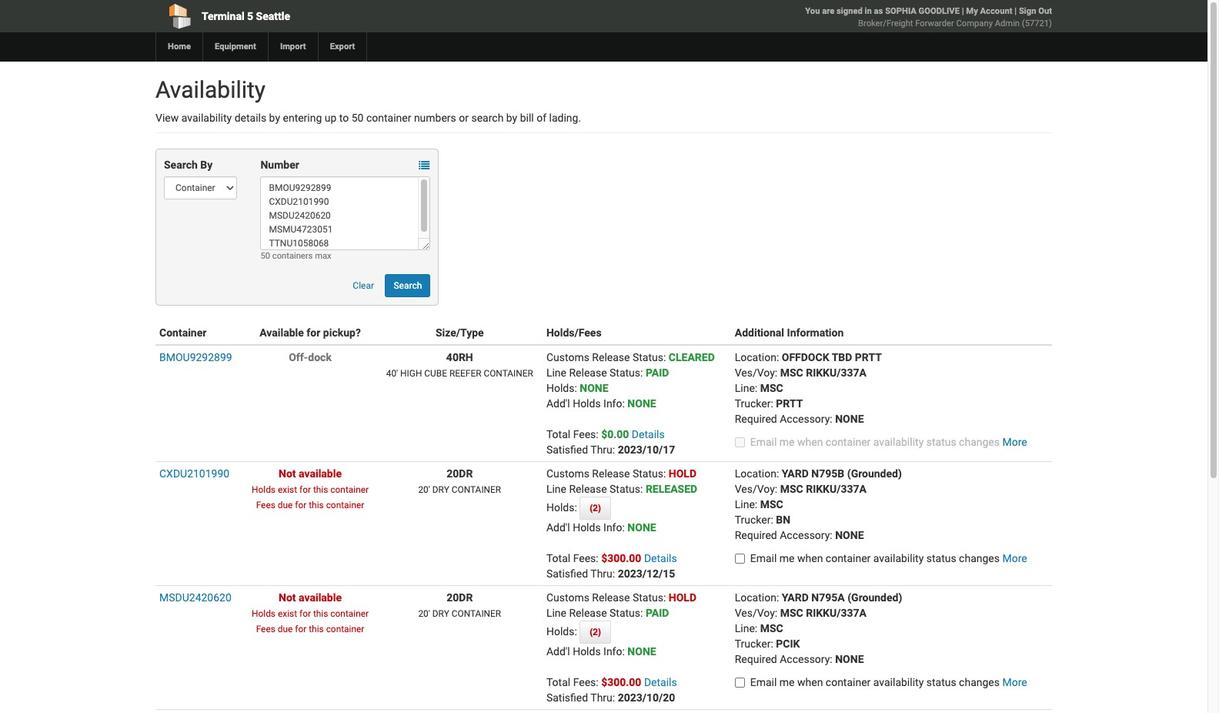 Task type: describe. For each thing, give the bounding box(es) containing it.
terminal 5 seattle
[[202, 10, 290, 22]]

hold for customs release status : hold line release status : paid
[[669, 591, 697, 604]]

pickup?
[[323, 326, 361, 339]]

clear
[[353, 280, 374, 291]]

40'
[[386, 368, 398, 379]]

ves/voy: for location : offdock tbd prtt ves/voy: msc rikku/337a line: msc trucker: prtt required accessory : none
[[735, 367, 778, 379]]

rikku/337a for n795b
[[806, 483, 867, 495]]

customs release status : hold line release status : paid
[[547, 591, 697, 619]]

more for location : yard n795a (grounded) ves/voy: msc rikku/337a line: msc trucker: pcik required accessory : none
[[1003, 676, 1028, 688]]

n795a
[[812, 591, 845, 604]]

max
[[315, 251, 332, 261]]

you
[[806, 6, 820, 16]]

by
[[200, 159, 213, 171]]

dry for customs release status : hold line release status : released
[[433, 484, 450, 495]]

search by
[[164, 159, 213, 171]]

trucker: for bn
[[735, 514, 774, 526]]

terminal
[[202, 10, 245, 22]]

number
[[261, 159, 299, 171]]

customs for customs release status : cleared line release status : paid holds: none add'l holds info: none
[[547, 351, 590, 363]]

you are signed in as sophia goodlive | my account | sign out broker/freight forwarder company admin (57721)
[[806, 6, 1053, 28]]

company
[[957, 18, 993, 28]]

50 containers max
[[261, 251, 332, 261]]

(2) link for customs release status : hold line release status : released
[[580, 497, 611, 520]]

when for prtt
[[798, 436, 823, 448]]

goodlive
[[919, 6, 960, 16]]

not available holds exist for this container fees due for this container for cxdu2101990
[[252, 467, 369, 510]]

availability
[[156, 76, 266, 103]]

20dr 20' dry container for customs release status : hold line release status : released
[[418, 467, 501, 495]]

container for customs release status : hold line release status : released
[[452, 484, 501, 495]]

holds: for customs release status : hold line release status : paid
[[547, 625, 580, 638]]

rikku/337a for tbd
[[806, 367, 867, 379]]

additional
[[735, 326, 785, 339]]

status for location : offdock tbd prtt ves/voy: msc rikku/337a line: msc trucker: prtt required accessory : none
[[927, 436, 957, 448]]

2023/10/17
[[618, 444, 676, 456]]

information
[[787, 326, 844, 339]]

msdu2420620
[[159, 591, 232, 604]]

location for location : yard n795b (grounded) ves/voy: msc rikku/337a line: msc trucker: bn required accessory : none
[[735, 467, 777, 480]]

dock
[[308, 351, 332, 363]]

none inside the location : offdock tbd prtt ves/voy: msc rikku/337a line: msc trucker: prtt required accessory : none
[[836, 413, 864, 425]]

dry for customs release status : hold line release status : paid
[[433, 608, 450, 619]]

location : yard n795a (grounded) ves/voy: msc rikku/337a line: msc trucker: pcik required accessory : none
[[735, 591, 903, 665]]

clear button
[[344, 274, 383, 297]]

add'l for customs release status : hold line release status : paid
[[547, 645, 570, 658]]

(grounded) for location : yard n795b (grounded) ves/voy: msc rikku/337a line: msc trucker: bn required accessory : none
[[848, 467, 902, 480]]

released
[[646, 483, 698, 495]]

2023/10/20
[[618, 691, 676, 704]]

email for location : yard n795b (grounded) ves/voy: msc rikku/337a line: msc trucker: bn required accessory : none
[[751, 552, 777, 564]]

n795b
[[812, 467, 845, 480]]

info: for released
[[604, 521, 625, 534]]

are
[[822, 6, 835, 16]]

0 vertical spatial prtt
[[855, 351, 882, 363]]

lading.
[[549, 112, 581, 124]]

email me when container availability status changes more for location : offdock tbd prtt ves/voy: msc rikku/337a line: msc trucker: prtt required accessory : none
[[751, 436, 1028, 448]]

add'l for customs release status : hold line release status : released
[[547, 521, 570, 534]]

available for cxdu2101990
[[299, 467, 342, 480]]

due for cxdu2101990
[[278, 500, 293, 510]]

container for customs release status : hold line release status : paid
[[452, 608, 501, 619]]

20dr 20' dry container for customs release status : hold line release status : paid
[[418, 591, 501, 619]]

status for location : yard n795a (grounded) ves/voy: msc rikku/337a line: msc trucker: pcik required accessory : none
[[927, 676, 957, 688]]

details link for total fees: $300.00 details satisfied thru: 2023/10/20
[[644, 676, 677, 688]]

required for location : yard n795b (grounded) ves/voy: msc rikku/337a line: msc trucker: bn required accessory : none
[[735, 529, 778, 541]]

import
[[280, 42, 306, 52]]

pcik
[[776, 638, 800, 650]]

fees for msdu2420620
[[256, 624, 276, 634]]

20dr for customs release status : hold line release status : paid
[[447, 591, 473, 604]]

(2) link for customs release status : hold line release status : paid
[[580, 621, 611, 644]]

search for search
[[394, 280, 422, 291]]

view
[[156, 112, 179, 124]]

entering
[[283, 112, 322, 124]]

forwarder
[[916, 18, 955, 28]]

location for location : offdock tbd prtt ves/voy: msc rikku/337a line: msc trucker: prtt required accessory : none
[[735, 351, 777, 363]]

sign out link
[[1019, 6, 1053, 16]]

offdock
[[782, 351, 830, 363]]

email me when container availability status changes more for location : yard n795a (grounded) ves/voy: msc rikku/337a line: msc trucker: pcik required accessory : none
[[751, 676, 1028, 688]]

total for total fees: $0.00 details satisfied thru: 2023/10/17
[[547, 428, 571, 440]]

line: for pcik
[[735, 622, 758, 634]]

admin
[[995, 18, 1020, 28]]

customs release status : hold line release status : released
[[547, 467, 698, 495]]

export
[[330, 42, 355, 52]]

signed
[[837, 6, 863, 16]]

availability for customs release status : hold line release status : released
[[874, 552, 924, 564]]

line for customs release status : hold line release status : paid
[[547, 607, 567, 619]]

0 horizontal spatial prtt
[[776, 397, 803, 410]]

holds: for customs release status : hold line release status : released
[[547, 501, 580, 514]]

changes for location : yard n795b (grounded) ves/voy: msc rikku/337a line: msc trucker: bn required accessory : none
[[959, 552, 1000, 564]]

line for customs release status : cleared line release status : paid holds: none add'l holds info: none
[[547, 367, 567, 379]]

my
[[967, 6, 978, 16]]

terminal 5 seattle link
[[156, 0, 516, 32]]

holds/fees
[[547, 326, 602, 339]]

required for location : offdock tbd prtt ves/voy: msc rikku/337a line: msc trucker: prtt required accessory : none
[[735, 413, 778, 425]]

reefer
[[450, 368, 482, 379]]

customs for customs release status : hold line release status : released
[[547, 467, 590, 480]]

when for pcik
[[798, 676, 823, 688]]

numbers
[[414, 112, 456, 124]]

total for total fees: $300.00 details satisfied thru: 2023/12/15
[[547, 552, 571, 564]]

available for pickup?
[[260, 326, 361, 339]]

as
[[874, 6, 883, 16]]

satisfied for total fees: $300.00 details satisfied thru: 2023/12/15
[[547, 567, 588, 580]]

equipment link
[[203, 32, 268, 62]]

trucker: for prtt
[[735, 397, 774, 410]]

tbd
[[832, 351, 853, 363]]

more link for location : yard n795a (grounded) ves/voy: msc rikku/337a line: msc trucker: pcik required accessory : none
[[1003, 676, 1028, 688]]

search for search by
[[164, 159, 198, 171]]

me for pcik
[[780, 676, 795, 688]]

line: for bn
[[735, 498, 758, 510]]

total fees: $300.00 details satisfied thru: 2023/10/20
[[547, 676, 677, 704]]

broker/freight
[[859, 18, 914, 28]]

of
[[537, 112, 547, 124]]

0 vertical spatial 50
[[352, 112, 364, 124]]

add'l holds info: none for 2023/12/15
[[547, 521, 657, 534]]

0 horizontal spatial 50
[[261, 251, 270, 261]]

holds: inside customs release status : cleared line release status : paid holds: none add'l holds info: none
[[547, 382, 577, 394]]

to
[[339, 112, 349, 124]]

search button
[[385, 274, 431, 297]]

availability for customs release status : hold line release status : paid
[[874, 676, 924, 688]]

exist for msdu2420620
[[278, 608, 297, 619]]

$300.00 for 2023/12/15
[[601, 552, 642, 564]]

account
[[981, 6, 1013, 16]]

search
[[472, 112, 504, 124]]

home
[[168, 42, 191, 52]]

when for bn
[[798, 552, 823, 564]]

bn
[[776, 514, 791, 526]]

5
[[247, 10, 253, 22]]

bill
[[520, 112, 534, 124]]

not available holds exist for this container fees due for this container for msdu2420620
[[252, 591, 369, 634]]

rikku/337a for n795a
[[806, 607, 867, 619]]

total fees: $0.00 details satisfied thru: 2023/10/17
[[547, 428, 676, 456]]

line: for prtt
[[735, 382, 758, 394]]

sign
[[1019, 6, 1037, 16]]

(57721)
[[1022, 18, 1053, 28]]



Task type: vqa. For each thing, say whether or not it's contained in the screenshot.
Forgot
no



Task type: locate. For each thing, give the bounding box(es) containing it.
1 vertical spatial info:
[[604, 521, 625, 534]]

2 vertical spatial when
[[798, 676, 823, 688]]

add'l inside customs release status : cleared line release status : paid holds: none add'l holds info: none
[[547, 397, 570, 410]]

availability
[[181, 112, 232, 124], [874, 436, 924, 448], [874, 552, 924, 564], [874, 676, 924, 688]]

2 hold from the top
[[669, 591, 697, 604]]

ves/voy: inside location : yard n795b (grounded) ves/voy: msc rikku/337a line: msc trucker: bn required accessory : none
[[735, 483, 778, 495]]

email me when container availability status changes more for location : yard n795b (grounded) ves/voy: msc rikku/337a line: msc trucker: bn required accessory : none
[[751, 552, 1028, 564]]

1 more from the top
[[1003, 436, 1028, 448]]

sophia
[[886, 6, 917, 16]]

2 email me when container availability status changes more from the top
[[751, 552, 1028, 564]]

1 vertical spatial (2) link
[[580, 621, 611, 644]]

when down 'pcik'
[[798, 676, 823, 688]]

location inside "location : yard n795a (grounded) ves/voy: msc rikku/337a line: msc trucker: pcik required accessory : none"
[[735, 591, 777, 604]]

bmou9292899 link
[[159, 351, 232, 363]]

| left sign
[[1015, 6, 1017, 16]]

ves/voy: inside the location : offdock tbd prtt ves/voy: msc rikku/337a line: msc trucker: prtt required accessory : none
[[735, 367, 778, 379]]

fees: inside total fees: $300.00 details satisfied thru: 2023/12/15
[[573, 552, 599, 564]]

holds:
[[547, 382, 577, 394], [547, 501, 580, 514], [547, 625, 580, 638]]

3 more link from the top
[[1003, 676, 1028, 688]]

2 vertical spatial thru:
[[591, 691, 615, 704]]

0 vertical spatial exist
[[278, 484, 297, 495]]

1 (2) from the top
[[590, 503, 601, 514]]

hold inside the customs release status : hold line release status : paid
[[669, 591, 697, 604]]

0 vertical spatial required
[[735, 413, 778, 425]]

out
[[1039, 6, 1053, 16]]

fees: for 2023/12/15
[[573, 552, 599, 564]]

2 vertical spatial me
[[780, 676, 795, 688]]

customs
[[547, 351, 590, 363], [547, 467, 590, 480], [547, 591, 590, 604]]

satisfied for total fees: $300.00 details satisfied thru: 2023/10/20
[[547, 691, 588, 704]]

or
[[459, 112, 469, 124]]

containers
[[272, 251, 313, 261]]

ves/voy: up 'pcik'
[[735, 607, 778, 619]]

0 vertical spatial yard
[[782, 467, 809, 480]]

3 me from the top
[[780, 676, 795, 688]]

accessory for prtt
[[780, 413, 830, 425]]

2 status from the top
[[927, 552, 957, 564]]

satisfied for total fees: $0.00 details satisfied thru: 2023/10/17
[[547, 444, 588, 456]]

0 vertical spatial search
[[164, 159, 198, 171]]

2 vertical spatial line
[[547, 607, 567, 619]]

1 accessory from the top
[[780, 413, 830, 425]]

1 more link from the top
[[1003, 436, 1028, 448]]

yard
[[782, 467, 809, 480], [782, 591, 809, 604]]

2 20dr from the top
[[447, 591, 473, 604]]

trucker: down additional
[[735, 397, 774, 410]]

1 vertical spatial details link
[[644, 552, 677, 564]]

when up the n795a
[[798, 552, 823, 564]]

2 vertical spatial info:
[[604, 645, 625, 658]]

info: inside customs release status : cleared line release status : paid holds: none add'l holds info: none
[[604, 397, 625, 410]]

additional information
[[735, 326, 844, 339]]

none
[[580, 382, 609, 394], [628, 397, 657, 410], [836, 413, 864, 425], [628, 521, 657, 534], [836, 529, 864, 541], [628, 645, 657, 658], [836, 653, 864, 665]]

2 yard from the top
[[782, 591, 809, 604]]

total inside total fees: $300.00 details satisfied thru: 2023/12/15
[[547, 552, 571, 564]]

1 vertical spatial available
[[299, 591, 342, 604]]

2 20' from the top
[[418, 608, 430, 619]]

(2) for customs release status : hold line release status : released
[[590, 503, 601, 514]]

when up 'n795b'
[[798, 436, 823, 448]]

exist for cxdu2101990
[[278, 484, 297, 495]]

hold up released
[[669, 467, 697, 480]]

0 vertical spatial line:
[[735, 382, 758, 394]]

not for msdu2420620
[[279, 591, 296, 604]]

container inside 40rh 40' high cube reefer container
[[484, 368, 534, 379]]

line: inside "location : yard n795a (grounded) ves/voy: msc rikku/337a line: msc trucker: pcik required accessory : none"
[[735, 622, 758, 634]]

email down 'pcik'
[[751, 676, 777, 688]]

msdu2420620 link
[[159, 591, 232, 604]]

2 paid from the top
[[646, 607, 669, 619]]

available for msdu2420620
[[299, 591, 342, 604]]

search inside button
[[394, 280, 422, 291]]

0 vertical spatial add'l
[[547, 397, 570, 410]]

for
[[307, 326, 321, 339], [300, 484, 311, 495], [295, 500, 307, 510], [300, 608, 311, 619], [295, 624, 307, 634]]

2 vertical spatial more
[[1003, 676, 1028, 688]]

email down the location : offdock tbd prtt ves/voy: msc rikku/337a line: msc trucker: prtt required accessory : none
[[751, 436, 777, 448]]

1 not from the top
[[279, 467, 296, 480]]

2 line: from the top
[[735, 498, 758, 510]]

2 $300.00 from the top
[[601, 676, 642, 688]]

me for bn
[[780, 552, 795, 564]]

none inside "location : yard n795a (grounded) ves/voy: msc rikku/337a line: msc trucker: pcik required accessory : none"
[[836, 653, 864, 665]]

20dr 20' dry container
[[418, 467, 501, 495], [418, 591, 501, 619]]

off-
[[289, 351, 308, 363]]

location down additional
[[735, 351, 777, 363]]

2 vertical spatial ves/voy:
[[735, 607, 778, 619]]

add'l up total fees: $300.00 details satisfied thru: 2023/12/15 at the bottom
[[547, 521, 570, 534]]

2 not available holds exist for this container fees due for this container from the top
[[252, 591, 369, 634]]

add'l holds info: none
[[547, 521, 657, 534], [547, 645, 657, 658]]

0 vertical spatial add'l holds info: none
[[547, 521, 657, 534]]

cxdu2101990 link
[[159, 467, 230, 480]]

20' for customs release status : hold line release status : released
[[418, 484, 430, 495]]

add'l holds info: none for 2023/10/20
[[547, 645, 657, 658]]

0 vertical spatial trucker:
[[735, 397, 774, 410]]

1 by from the left
[[269, 112, 280, 124]]

ves/voy: inside "location : yard n795a (grounded) ves/voy: msc rikku/337a line: msc trucker: pcik required accessory : none"
[[735, 607, 778, 619]]

holds
[[573, 397, 601, 410], [252, 484, 276, 495], [573, 521, 601, 534], [252, 608, 276, 619], [573, 645, 601, 658]]

3 email me when container availability status changes more from the top
[[751, 676, 1028, 688]]

thru: up the customs release status : hold line release status : paid
[[591, 567, 615, 580]]

details
[[235, 112, 267, 124]]

3 info: from the top
[[604, 645, 625, 658]]

(grounded) right 'n795b'
[[848, 467, 902, 480]]

0 vertical spatial status
[[927, 436, 957, 448]]

1 changes from the top
[[959, 436, 1000, 448]]

satisfied inside total fees: $0.00 details satisfied thru: 2023/10/17
[[547, 444, 588, 456]]

2 due from the top
[[278, 624, 293, 634]]

1 line from the top
[[547, 367, 567, 379]]

thru: down the $0.00
[[591, 444, 615, 456]]

fees: for 2023/10/17
[[573, 428, 599, 440]]

yard inside "location : yard n795a (grounded) ves/voy: msc rikku/337a line: msc trucker: pcik required accessory : none"
[[782, 591, 809, 604]]

not for cxdu2101990
[[279, 467, 296, 480]]

thru: inside total fees: $0.00 details satisfied thru: 2023/10/17
[[591, 444, 615, 456]]

2 available from the top
[[299, 591, 342, 604]]

2023/12/15
[[618, 567, 676, 580]]

$300.00 up 2023/10/20
[[601, 676, 642, 688]]

required inside "location : yard n795a (grounded) ves/voy: msc rikku/337a line: msc trucker: pcik required accessory : none"
[[735, 653, 778, 665]]

1 vertical spatial me
[[780, 552, 795, 564]]

customs down holds/fees
[[547, 351, 590, 363]]

show list image
[[419, 160, 430, 171]]

search left by
[[164, 159, 198, 171]]

0 vertical spatial rikku/337a
[[806, 367, 867, 379]]

fees: for 2023/10/20
[[573, 676, 599, 688]]

$300.00 inside total fees: $300.00 details satisfied thru: 2023/10/20
[[601, 676, 642, 688]]

0 vertical spatial due
[[278, 500, 293, 510]]

0 vertical spatial line
[[547, 367, 567, 379]]

thru: for 2023/10/20
[[591, 691, 615, 704]]

rikku/337a inside "location : yard n795a (grounded) ves/voy: msc rikku/337a line: msc trucker: pcik required accessory : none"
[[806, 607, 867, 619]]

email
[[751, 436, 777, 448], [751, 552, 777, 564], [751, 676, 777, 688]]

1 vertical spatial hold
[[669, 591, 697, 604]]

thru:
[[591, 444, 615, 456], [591, 567, 615, 580], [591, 691, 615, 704]]

satisfied inside total fees: $300.00 details satisfied thru: 2023/10/20
[[547, 691, 588, 704]]

trucker: left bn
[[735, 514, 774, 526]]

ves/voy: for location : yard n795a (grounded) ves/voy: msc rikku/337a line: msc trucker: pcik required accessory : none
[[735, 607, 778, 619]]

1 vertical spatial trucker:
[[735, 514, 774, 526]]

paid
[[646, 367, 669, 379], [646, 607, 669, 619]]

customs down total fees: $300.00 details satisfied thru: 2023/12/15 at the bottom
[[547, 591, 590, 604]]

details for total fees: $300.00 details satisfied thru: 2023/12/15
[[644, 552, 677, 564]]

(grounded) for location : yard n795a (grounded) ves/voy: msc rikku/337a line: msc trucker: pcik required accessory : none
[[848, 591, 903, 604]]

0 vertical spatial 20dr 20' dry container
[[418, 467, 501, 495]]

2 total from the top
[[547, 552, 571, 564]]

2 more from the top
[[1003, 552, 1028, 564]]

1 vertical spatial (grounded)
[[848, 591, 903, 604]]

2 holds: from the top
[[547, 501, 580, 514]]

0 vertical spatial hold
[[669, 467, 697, 480]]

rikku/337a down the n795a
[[806, 607, 867, 619]]

total fees: $300.00 details satisfied thru: 2023/12/15
[[547, 552, 677, 580]]

line inside the customs release status : hold line release status : released
[[547, 483, 567, 495]]

1 20' from the top
[[418, 484, 430, 495]]

container
[[159, 326, 207, 339]]

1 thru: from the top
[[591, 444, 615, 456]]

1 info: from the top
[[604, 397, 625, 410]]

2 20dr 20' dry container from the top
[[418, 591, 501, 619]]

none inside location : yard n795b (grounded) ves/voy: msc rikku/337a line: msc trucker: bn required accessory : none
[[836, 529, 864, 541]]

1 vertical spatial prtt
[[776, 397, 803, 410]]

accessory up 'n795b'
[[780, 413, 830, 425]]

rikku/337a
[[806, 367, 867, 379], [806, 483, 867, 495], [806, 607, 867, 619]]

1 add'l from the top
[[547, 397, 570, 410]]

thru: for 2023/12/15
[[591, 567, 615, 580]]

paid for hold
[[646, 607, 669, 619]]

1 vertical spatial satisfied
[[547, 567, 588, 580]]

2 vertical spatial fees:
[[573, 676, 599, 688]]

email for location : offdock tbd prtt ves/voy: msc rikku/337a line: msc trucker: prtt required accessory : none
[[751, 436, 777, 448]]

3 line: from the top
[[735, 622, 758, 634]]

status
[[633, 351, 664, 363], [610, 367, 641, 379], [633, 467, 664, 480], [610, 483, 641, 495], [633, 591, 664, 604], [610, 607, 641, 619]]

more link for location : yard n795b (grounded) ves/voy: msc rikku/337a line: msc trucker: bn required accessory : none
[[1003, 552, 1028, 564]]

thru: inside total fees: $300.00 details satisfied thru: 2023/12/15
[[591, 567, 615, 580]]

customs inside customs release status : cleared line release status : paid holds: none add'l holds info: none
[[547, 351, 590, 363]]

1 vertical spatial email me when container availability status changes more
[[751, 552, 1028, 564]]

changes for location : yard n795a (grounded) ves/voy: msc rikku/337a line: msc trucker: pcik required accessory : none
[[959, 676, 1000, 688]]

accessory inside "location : yard n795a (grounded) ves/voy: msc rikku/337a line: msc trucker: pcik required accessory : none"
[[780, 653, 830, 665]]

2 | from the left
[[1015, 6, 1017, 16]]

None checkbox
[[735, 437, 745, 447]]

location up bn
[[735, 467, 777, 480]]

yard left 'n795b'
[[782, 467, 809, 480]]

2 vertical spatial details
[[644, 676, 677, 688]]

location inside the location : offdock tbd prtt ves/voy: msc rikku/337a line: msc trucker: prtt required accessory : none
[[735, 351, 777, 363]]

1 vertical spatial line:
[[735, 498, 758, 510]]

(2) down the customs release status : hold line release status : paid
[[590, 627, 601, 638]]

accessory for bn
[[780, 529, 830, 541]]

(grounded) inside location : yard n795b (grounded) ves/voy: msc rikku/337a line: msc trucker: bn required accessory : none
[[848, 467, 902, 480]]

20dr for customs release status : hold line release status : released
[[447, 467, 473, 480]]

fees: inside total fees: $0.00 details satisfied thru: 2023/10/17
[[573, 428, 599, 440]]

2 thru: from the top
[[591, 567, 615, 580]]

accessory down bn
[[780, 529, 830, 541]]

me for prtt
[[780, 436, 795, 448]]

details link up 2023/12/15
[[644, 552, 677, 564]]

add'l up total fees: $300.00 details satisfied thru: 2023/10/20 on the bottom
[[547, 645, 570, 658]]

1 $300.00 from the top
[[601, 552, 642, 564]]

1 ves/voy: from the top
[[735, 367, 778, 379]]

1 vertical spatial status
[[927, 552, 957, 564]]

trucker: inside location : yard n795b (grounded) ves/voy: msc rikku/337a line: msc trucker: bn required accessory : none
[[735, 514, 774, 526]]

0 vertical spatial not
[[279, 467, 296, 480]]

1 20dr from the top
[[447, 467, 473, 480]]

1 vertical spatial more link
[[1003, 552, 1028, 564]]

equipment
[[215, 42, 256, 52]]

2 not from the top
[[279, 591, 296, 604]]

2 location from the top
[[735, 467, 777, 480]]

2 add'l holds info: none from the top
[[547, 645, 657, 658]]

home link
[[156, 32, 203, 62]]

release
[[592, 351, 630, 363], [569, 367, 607, 379], [592, 467, 630, 480], [569, 483, 607, 495], [592, 591, 630, 604], [569, 607, 607, 619]]

details inside total fees: $300.00 details satisfied thru: 2023/12/15
[[644, 552, 677, 564]]

details link for total fees: $300.00 details satisfied thru: 2023/12/15
[[644, 552, 677, 564]]

details up 2023/12/15
[[644, 552, 677, 564]]

add'l up total fees: $0.00 details satisfied thru: 2023/10/17
[[547, 397, 570, 410]]

0 vertical spatial fees
[[256, 500, 276, 510]]

this
[[313, 484, 328, 495], [309, 500, 324, 510], [313, 608, 328, 619], [309, 624, 324, 634]]

paid down the cleared
[[646, 367, 669, 379]]

1 vertical spatial thru:
[[591, 567, 615, 580]]

3 total from the top
[[547, 676, 571, 688]]

by
[[269, 112, 280, 124], [507, 112, 518, 124]]

location
[[735, 351, 777, 363], [735, 467, 777, 480], [735, 591, 777, 604]]

1 vertical spatial accessory
[[780, 529, 830, 541]]

3 holds: from the top
[[547, 625, 580, 638]]

details for total fees: $300.00 details satisfied thru: 2023/10/20
[[644, 676, 677, 688]]

2 (2) link from the top
[[580, 621, 611, 644]]

1 horizontal spatial |
[[1015, 6, 1017, 16]]

email me when container availability status changes more
[[751, 436, 1028, 448], [751, 552, 1028, 564], [751, 676, 1028, 688]]

3 trucker: from the top
[[735, 638, 774, 650]]

1 due from the top
[[278, 500, 293, 510]]

accessory
[[780, 413, 830, 425], [780, 529, 830, 541], [780, 653, 830, 665]]

location : yard n795b (grounded) ves/voy: msc rikku/337a line: msc trucker: bn required accessory : none
[[735, 467, 902, 541]]

1 fees from the top
[[256, 500, 276, 510]]

fees:
[[573, 428, 599, 440], [573, 552, 599, 564], [573, 676, 599, 688]]

0 vertical spatial more
[[1003, 436, 1028, 448]]

add'l
[[547, 397, 570, 410], [547, 521, 570, 534], [547, 645, 570, 658]]

changes for location : offdock tbd prtt ves/voy: msc rikku/337a line: msc trucker: prtt required accessory : none
[[959, 436, 1000, 448]]

1 holds: from the top
[[547, 382, 577, 394]]

details for total fees: $0.00 details satisfied thru: 2023/10/17
[[632, 428, 665, 440]]

2 vertical spatial more link
[[1003, 676, 1028, 688]]

20'
[[418, 484, 430, 495], [418, 608, 430, 619]]

1 rikku/337a from the top
[[806, 367, 867, 379]]

high
[[400, 368, 422, 379]]

3 accessory from the top
[[780, 653, 830, 665]]

1 satisfied from the top
[[547, 444, 588, 456]]

more link for location : offdock tbd prtt ves/voy: msc rikku/337a line: msc trucker: prtt required accessory : none
[[1003, 436, 1028, 448]]

2 ves/voy: from the top
[[735, 483, 778, 495]]

0 vertical spatial when
[[798, 436, 823, 448]]

0 vertical spatial details link
[[632, 428, 665, 440]]

(2) down the customs release status : hold line release status : released
[[590, 503, 601, 514]]

3 required from the top
[[735, 653, 778, 665]]

rikku/337a down tbd
[[806, 367, 867, 379]]

holds: down the customs release status : hold line release status : paid
[[547, 625, 580, 638]]

thru: left 2023/10/20
[[591, 691, 615, 704]]

1 when from the top
[[798, 436, 823, 448]]

hold inside the customs release status : hold line release status : released
[[669, 467, 697, 480]]

search
[[164, 159, 198, 171], [394, 280, 422, 291]]

location : offdock tbd prtt ves/voy: msc rikku/337a line: msc trucker: prtt required accessory : none
[[735, 351, 882, 425]]

0 vertical spatial dry
[[433, 484, 450, 495]]

by left bill
[[507, 112, 518, 124]]

2 vertical spatial trucker:
[[735, 638, 774, 650]]

up
[[325, 112, 337, 124]]

email for location : yard n795a (grounded) ves/voy: msc rikku/337a line: msc trucker: pcik required accessory : none
[[751, 676, 777, 688]]

cxdu2101990
[[159, 467, 230, 480]]

1 vertical spatial email
[[751, 552, 777, 564]]

1 horizontal spatial search
[[394, 280, 422, 291]]

1 paid from the top
[[646, 367, 669, 379]]

2 vertical spatial email me when container availability status changes more
[[751, 676, 1028, 688]]

ves/voy: up bn
[[735, 483, 778, 495]]

yard for n795a
[[782, 591, 809, 604]]

details inside total fees: $0.00 details satisfied thru: 2023/10/17
[[632, 428, 665, 440]]

availability for customs release status : cleared line release status : paid holds: none add'l holds info: none
[[874, 436, 924, 448]]

me down 'pcik'
[[780, 676, 795, 688]]

customs release status : cleared line release status : paid holds: none add'l holds info: none
[[547, 351, 715, 410]]

1 horizontal spatial by
[[507, 112, 518, 124]]

required for location : yard n795a (grounded) ves/voy: msc rikku/337a line: msc trucker: pcik required accessory : none
[[735, 653, 778, 665]]

location for location : yard n795a (grounded) ves/voy: msc rikku/337a line: msc trucker: pcik required accessory : none
[[735, 591, 777, 604]]

50
[[352, 112, 364, 124], [261, 251, 270, 261]]

total for total fees: $300.00 details satisfied thru: 2023/10/20
[[547, 676, 571, 688]]

import link
[[268, 32, 318, 62]]

$300.00 up 2023/12/15
[[601, 552, 642, 564]]

details link up 2023/10/20
[[644, 676, 677, 688]]

2 fees from the top
[[256, 624, 276, 634]]

accessory inside the location : offdock tbd prtt ves/voy: msc rikku/337a line: msc trucker: prtt required accessory : none
[[780, 413, 830, 425]]

cube
[[425, 368, 447, 379]]

1 vertical spatial not
[[279, 591, 296, 604]]

size/type
[[436, 326, 484, 339]]

2 vertical spatial changes
[[959, 676, 1000, 688]]

0 vertical spatial details
[[632, 428, 665, 440]]

1 available from the top
[[299, 467, 342, 480]]

2 vertical spatial rikku/337a
[[806, 607, 867, 619]]

2 more link from the top
[[1003, 552, 1028, 564]]

thru: for 2023/10/17
[[591, 444, 615, 456]]

add'l holds info: none up total fees: $300.00 details satisfied thru: 2023/12/15 at the bottom
[[547, 521, 657, 534]]

3 ves/voy: from the top
[[735, 607, 778, 619]]

40rh
[[446, 351, 473, 363]]

required inside location : yard n795b (grounded) ves/voy: msc rikku/337a line: msc trucker: bn required accessory : none
[[735, 529, 778, 541]]

line down total fees: $0.00 details satisfied thru: 2023/10/17
[[547, 483, 567, 495]]

1 me from the top
[[780, 436, 795, 448]]

me down bn
[[780, 552, 795, 564]]

1 line: from the top
[[735, 382, 758, 394]]

details inside total fees: $300.00 details satisfied thru: 2023/10/20
[[644, 676, 677, 688]]

1 required from the top
[[735, 413, 778, 425]]

2 vertical spatial accessory
[[780, 653, 830, 665]]

trucker: inside the location : offdock tbd prtt ves/voy: msc rikku/337a line: msc trucker: prtt required accessory : none
[[735, 397, 774, 410]]

0 horizontal spatial by
[[269, 112, 280, 124]]

3 changes from the top
[[959, 676, 1000, 688]]

paid inside the customs release status : hold line release status : paid
[[646, 607, 669, 619]]

0 vertical spatial paid
[[646, 367, 669, 379]]

in
[[865, 6, 872, 16]]

0 vertical spatial (2) link
[[580, 497, 611, 520]]

satisfied inside total fees: $300.00 details satisfied thru: 2023/12/15
[[547, 567, 588, 580]]

line inside the customs release status : hold line release status : paid
[[547, 607, 567, 619]]

0 vertical spatial me
[[780, 436, 795, 448]]

holds: down holds/fees
[[547, 382, 577, 394]]

fees
[[256, 500, 276, 510], [256, 624, 276, 634]]

2 trucker: from the top
[[735, 514, 774, 526]]

(2) for customs release status : hold line release status : paid
[[590, 627, 601, 638]]

50 left the containers in the top of the page
[[261, 251, 270, 261]]

3 status from the top
[[927, 676, 957, 688]]

view availability details by entering up to 50 container numbers or search by bill of lading.
[[156, 112, 581, 124]]

1 status from the top
[[927, 436, 957, 448]]

holds inside customs release status : cleared line release status : paid holds: none add'l holds info: none
[[573, 397, 601, 410]]

dry
[[433, 484, 450, 495], [433, 608, 450, 619]]

3 fees: from the top
[[573, 676, 599, 688]]

info: up total fees: $300.00 details satisfied thru: 2023/10/20 on the bottom
[[604, 645, 625, 658]]

1 vertical spatial add'l
[[547, 521, 570, 534]]

prtt down the offdock
[[776, 397, 803, 410]]

off-dock
[[289, 351, 332, 363]]

2 vertical spatial container
[[452, 608, 501, 619]]

1 not available holds exist for this container fees due for this container from the top
[[252, 467, 369, 510]]

1 vertical spatial line
[[547, 483, 567, 495]]

(2) link down the customs release status : hold line release status : paid
[[580, 621, 611, 644]]

40rh 40' high cube reefer container
[[386, 351, 534, 379]]

1 vertical spatial 20dr 20' dry container
[[418, 591, 501, 619]]

due for msdu2420620
[[278, 624, 293, 634]]

trucker: left 'pcik'
[[735, 638, 774, 650]]

2 vertical spatial holds:
[[547, 625, 580, 638]]

rikku/337a down 'n795b'
[[806, 483, 867, 495]]

total inside total fees: $0.00 details satisfied thru: 2023/10/17
[[547, 428, 571, 440]]

me down the location : offdock tbd prtt ves/voy: msc rikku/337a line: msc trucker: prtt required accessory : none
[[780, 436, 795, 448]]

bmou9292899
[[159, 351, 232, 363]]

2 vertical spatial customs
[[547, 591, 590, 604]]

2 by from the left
[[507, 112, 518, 124]]

1 vertical spatial rikku/337a
[[806, 483, 867, 495]]

2 fees: from the top
[[573, 552, 599, 564]]

thru: inside total fees: $300.00 details satisfied thru: 2023/10/20
[[591, 691, 615, 704]]

location inside location : yard n795b (grounded) ves/voy: msc rikku/337a line: msc trucker: bn required accessory : none
[[735, 467, 777, 480]]

cleared
[[669, 351, 715, 363]]

2 vertical spatial line:
[[735, 622, 758, 634]]

0 vertical spatial holds:
[[547, 382, 577, 394]]

paid for cleared
[[646, 367, 669, 379]]

1 vertical spatial fees
[[256, 624, 276, 634]]

1 hold from the top
[[669, 467, 697, 480]]

1 vertical spatial $300.00
[[601, 676, 642, 688]]

| left the my
[[962, 6, 964, 16]]

Number text field
[[261, 176, 431, 250]]

details link for total fees: $0.00 details satisfied thru: 2023/10/17
[[632, 428, 665, 440]]

2 add'l from the top
[[547, 521, 570, 534]]

(grounded) inside "location : yard n795a (grounded) ves/voy: msc rikku/337a line: msc trucker: pcik required accessory : none"
[[848, 591, 903, 604]]

1 horizontal spatial 50
[[352, 112, 364, 124]]

required
[[735, 413, 778, 425], [735, 529, 778, 541], [735, 653, 778, 665]]

0 vertical spatial 20'
[[418, 484, 430, 495]]

fees: inside total fees: $300.00 details satisfied thru: 2023/10/20
[[573, 676, 599, 688]]

1 vertical spatial (2)
[[590, 627, 601, 638]]

2 vertical spatial add'l
[[547, 645, 570, 658]]

3 line from the top
[[547, 607, 567, 619]]

2 vertical spatial details link
[[644, 676, 677, 688]]

0 vertical spatial thru:
[[591, 444, 615, 456]]

ves/voy: down additional
[[735, 367, 778, 379]]

trucker: inside "location : yard n795a (grounded) ves/voy: msc rikku/337a line: msc trucker: pcik required accessory : none"
[[735, 638, 774, 650]]

export link
[[318, 32, 367, 62]]

3 location from the top
[[735, 591, 777, 604]]

trucker: for pcik
[[735, 638, 774, 650]]

yard left the n795a
[[782, 591, 809, 604]]

1 trucker: from the top
[[735, 397, 774, 410]]

1 (2) link from the top
[[580, 497, 611, 520]]

ves/voy: for location : yard n795b (grounded) ves/voy: msc rikku/337a line: msc trucker: bn required accessory : none
[[735, 483, 778, 495]]

by right details
[[269, 112, 280, 124]]

info: up total fees: $300.00 details satisfied thru: 2023/12/15 at the bottom
[[604, 521, 625, 534]]

line: inside the location : offdock tbd prtt ves/voy: msc rikku/337a line: msc trucker: prtt required accessory : none
[[735, 382, 758, 394]]

1 horizontal spatial prtt
[[855, 351, 882, 363]]

2 accessory from the top
[[780, 529, 830, 541]]

(grounded) right the n795a
[[848, 591, 903, 604]]

info: up the $0.00
[[604, 397, 625, 410]]

accessory for pcik
[[780, 653, 830, 665]]

1 vertical spatial customs
[[547, 467, 590, 480]]

2 satisfied from the top
[[547, 567, 588, 580]]

my account link
[[967, 6, 1013, 16]]

more link
[[1003, 436, 1028, 448], [1003, 552, 1028, 564], [1003, 676, 1028, 688]]

$300.00 for 2023/10/20
[[601, 676, 642, 688]]

3 add'l from the top
[[547, 645, 570, 658]]

2 vertical spatial satisfied
[[547, 691, 588, 704]]

2 customs from the top
[[547, 467, 590, 480]]

1 vertical spatial dry
[[433, 608, 450, 619]]

customs inside the customs release status : hold line release status : paid
[[547, 591, 590, 604]]

3 customs from the top
[[547, 591, 590, 604]]

1 dry from the top
[[433, 484, 450, 495]]

rikku/337a inside location : yard n795b (grounded) ves/voy: msc rikku/337a line: msc trucker: bn required accessory : none
[[806, 483, 867, 495]]

3 more from the top
[[1003, 676, 1028, 688]]

3 email from the top
[[751, 676, 777, 688]]

3 rikku/337a from the top
[[806, 607, 867, 619]]

required inside the location : offdock tbd prtt ves/voy: msc rikku/337a line: msc trucker: prtt required accessory : none
[[735, 413, 778, 425]]

1 customs from the top
[[547, 351, 590, 363]]

status
[[927, 436, 957, 448], [927, 552, 957, 564], [927, 676, 957, 688]]

3 satisfied from the top
[[547, 691, 588, 704]]

0 vertical spatial customs
[[547, 351, 590, 363]]

prtt right tbd
[[855, 351, 882, 363]]

line down holds/fees
[[547, 367, 567, 379]]

1 total from the top
[[547, 428, 571, 440]]

0 vertical spatial fees:
[[573, 428, 599, 440]]

line inside customs release status : cleared line release status : paid holds: none add'l holds info: none
[[547, 367, 567, 379]]

0 vertical spatial location
[[735, 351, 777, 363]]

hold down 2023/12/15
[[669, 591, 697, 604]]

(2) link down the customs release status : hold line release status : released
[[580, 497, 611, 520]]

customs for customs release status : hold line release status : paid
[[547, 591, 590, 604]]

customs down total fees: $0.00 details satisfied thru: 2023/10/17
[[547, 467, 590, 480]]

2 rikku/337a from the top
[[806, 483, 867, 495]]

more for location : offdock tbd prtt ves/voy: msc rikku/337a line: msc trucker: prtt required accessory : none
[[1003, 436, 1028, 448]]

2 required from the top
[[735, 529, 778, 541]]

1 email from the top
[[751, 436, 777, 448]]

holds: down the customs release status : hold line release status : released
[[547, 501, 580, 514]]

location up 'pcik'
[[735, 591, 777, 604]]

1 add'l holds info: none from the top
[[547, 521, 657, 534]]

line for customs release status : hold line release status : released
[[547, 483, 567, 495]]

0 vertical spatial total
[[547, 428, 571, 440]]

2 (2) from the top
[[590, 627, 601, 638]]

accessory down 'pcik'
[[780, 653, 830, 665]]

3 when from the top
[[798, 676, 823, 688]]

1 vertical spatial location
[[735, 467, 777, 480]]

line:
[[735, 382, 758, 394], [735, 498, 758, 510], [735, 622, 758, 634]]

1 location from the top
[[735, 351, 777, 363]]

2 vertical spatial total
[[547, 676, 571, 688]]

1 | from the left
[[962, 6, 964, 16]]

$300.00
[[601, 552, 642, 564], [601, 676, 642, 688]]

container
[[366, 112, 411, 124], [826, 436, 871, 448], [331, 484, 369, 495], [326, 500, 364, 510], [826, 552, 871, 564], [331, 608, 369, 619], [326, 624, 364, 634], [826, 676, 871, 688]]

customs inside the customs release status : hold line release status : released
[[547, 467, 590, 480]]

0 vertical spatial ves/voy:
[[735, 367, 778, 379]]

1 20dr 20' dry container from the top
[[418, 467, 501, 495]]

details link up 2023/10/17
[[632, 428, 665, 440]]

yard inside location : yard n795b (grounded) ves/voy: msc rikku/337a line: msc trucker: bn required accessory : none
[[782, 467, 809, 480]]

total
[[547, 428, 571, 440], [547, 552, 571, 564], [547, 676, 571, 688]]

rikku/337a inside the location : offdock tbd prtt ves/voy: msc rikku/337a line: msc trucker: prtt required accessory : none
[[806, 367, 867, 379]]

0 vertical spatial info:
[[604, 397, 625, 410]]

info: for paid
[[604, 645, 625, 658]]

$0.00
[[601, 428, 629, 440]]

1 vertical spatial details
[[644, 552, 677, 564]]

2 changes from the top
[[959, 552, 1000, 564]]

line down total fees: $300.00 details satisfied thru: 2023/12/15 at the bottom
[[547, 607, 567, 619]]

add'l holds info: none up total fees: $300.00 details satisfied thru: 2023/10/20 on the bottom
[[547, 645, 657, 658]]

1 vertical spatial yard
[[782, 591, 809, 604]]

search right clear
[[394, 280, 422, 291]]

1 vertical spatial add'l holds info: none
[[547, 645, 657, 658]]

seattle
[[256, 10, 290, 22]]

1 vertical spatial container
[[452, 484, 501, 495]]

2 dry from the top
[[433, 608, 450, 619]]

None checkbox
[[735, 554, 745, 564], [735, 678, 745, 688], [735, 554, 745, 564], [735, 678, 745, 688]]

details
[[632, 428, 665, 440], [644, 552, 677, 564], [644, 676, 677, 688]]

details up 2023/10/20
[[644, 676, 677, 688]]

2 vertical spatial required
[[735, 653, 778, 665]]

:
[[664, 351, 666, 363], [777, 351, 779, 363], [641, 367, 643, 379], [830, 413, 833, 425], [664, 467, 666, 480], [777, 467, 779, 480], [641, 483, 643, 495], [830, 529, 833, 541], [664, 591, 666, 604], [777, 591, 779, 604], [641, 607, 643, 619], [830, 653, 833, 665]]

1 exist from the top
[[278, 484, 297, 495]]

(2)
[[590, 503, 601, 514], [590, 627, 601, 638]]

0 vertical spatial available
[[299, 467, 342, 480]]

$300.00 inside total fees: $300.00 details satisfied thru: 2023/12/15
[[601, 552, 642, 564]]

0 vertical spatial not available holds exist for this container fees due for this container
[[252, 467, 369, 510]]

details up 2023/10/17
[[632, 428, 665, 440]]

2 vertical spatial location
[[735, 591, 777, 604]]

total inside total fees: $300.00 details satisfied thru: 2023/10/20
[[547, 676, 571, 688]]

email down bn
[[751, 552, 777, 564]]

yard for n795b
[[782, 467, 809, 480]]

available
[[260, 326, 304, 339]]

accessory inside location : yard n795b (grounded) ves/voy: msc rikku/337a line: msc trucker: bn required accessory : none
[[780, 529, 830, 541]]

line: inside location : yard n795b (grounded) ves/voy: msc rikku/337a line: msc trucker: bn required accessory : none
[[735, 498, 758, 510]]

0 vertical spatial (2)
[[590, 503, 601, 514]]

status for location : yard n795b (grounded) ves/voy: msc rikku/337a line: msc trucker: bn required accessory : none
[[927, 552, 957, 564]]

20' for customs release status : hold line release status : paid
[[418, 608, 430, 619]]

paid inside customs release status : cleared line release status : paid holds: none add'l holds info: none
[[646, 367, 669, 379]]

50 right the to
[[352, 112, 364, 124]]

paid down 2023/12/15
[[646, 607, 669, 619]]



